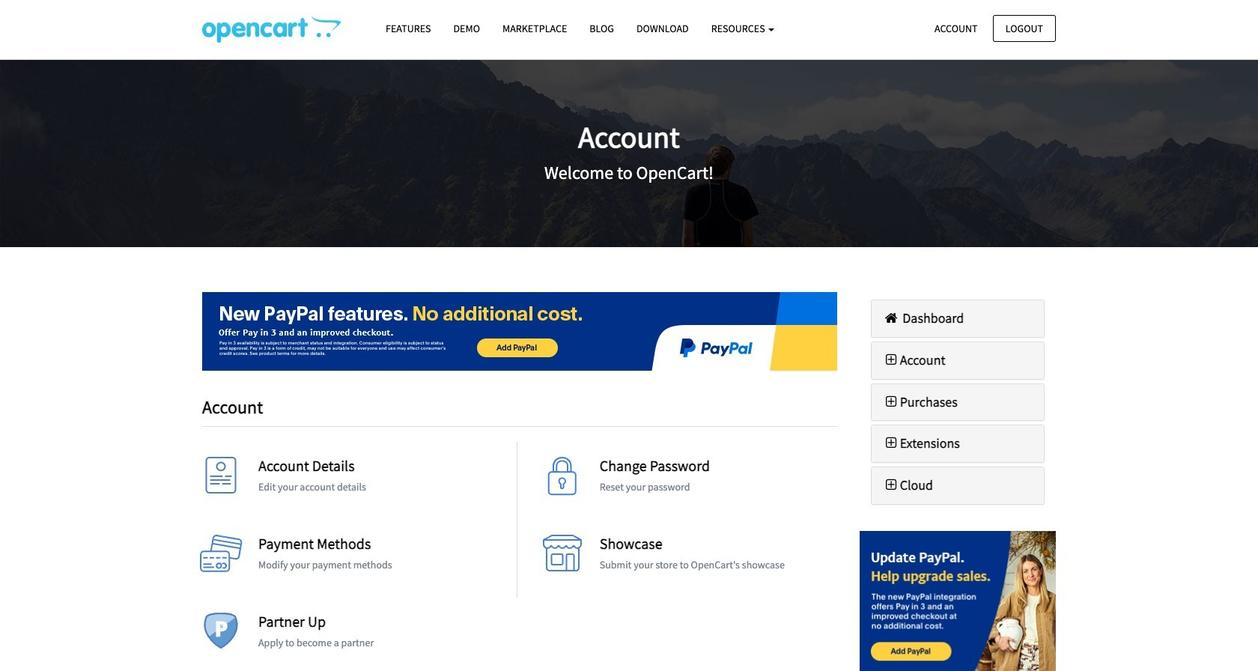 Task type: locate. For each thing, give the bounding box(es) containing it.
1 vertical spatial paypal image
[[860, 531, 1056, 671]]

3 plus square o image from the top
[[883, 437, 900, 451]]

1 horizontal spatial paypal image
[[860, 531, 1056, 671]]

0 vertical spatial paypal image
[[202, 292, 837, 371]]

apply to become a partner image
[[199, 613, 243, 657]]

plus square o image
[[883, 353, 900, 367], [883, 395, 900, 409], [883, 437, 900, 451], [883, 479, 900, 492]]

paypal image
[[202, 292, 837, 371], [860, 531, 1056, 671]]

4 plus square o image from the top
[[883, 479, 900, 492]]

0 horizontal spatial paypal image
[[202, 292, 837, 371]]

2 plus square o image from the top
[[883, 395, 900, 409]]

payment methods image
[[199, 535, 243, 580]]



Task type: vqa. For each thing, say whether or not it's contained in the screenshot.
Apply to become a partner image
yes



Task type: describe. For each thing, give the bounding box(es) containing it.
opencart - your account image
[[202, 16, 341, 43]]

1 plus square o image from the top
[[883, 353, 900, 367]]

showcase image
[[540, 535, 585, 580]]

home image
[[883, 312, 900, 325]]

change password image
[[540, 457, 585, 502]]

account image
[[199, 457, 243, 502]]



